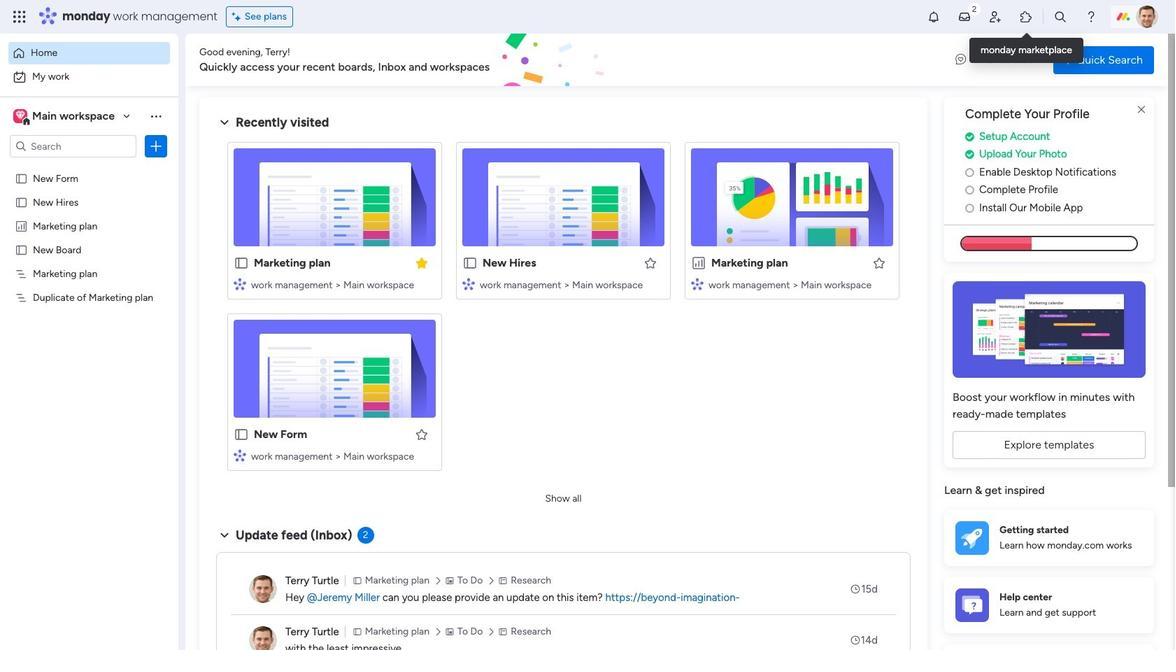Task type: describe. For each thing, give the bounding box(es) containing it.
getting started element
[[945, 510, 1155, 566]]

help image
[[1085, 10, 1099, 24]]

workspace image
[[16, 108, 25, 124]]

dapulse x slim image
[[1134, 101, 1151, 118]]

workspace image
[[13, 108, 27, 124]]

select product image
[[13, 10, 27, 24]]

add to favorites image
[[415, 427, 429, 441]]

v2 bolt switch image
[[1065, 52, 1073, 68]]

public board image right remove from favorites image on the left top of the page
[[463, 255, 478, 271]]

1 circle o image from the top
[[966, 167, 975, 178]]

2 check circle image from the top
[[966, 149, 975, 160]]

0 horizontal spatial terry turtle image
[[249, 575, 277, 603]]

2 image
[[969, 1, 981, 16]]

update feed image
[[958, 10, 972, 24]]

1 add to favorites image from the left
[[644, 256, 658, 270]]

public board image up component icon
[[234, 255, 249, 271]]

component image
[[234, 449, 246, 462]]

public board image
[[15, 195, 28, 209]]

component image
[[234, 278, 246, 290]]



Task type: locate. For each thing, give the bounding box(es) containing it.
1 horizontal spatial terry turtle image
[[1137, 6, 1159, 28]]

2 vertical spatial option
[[0, 166, 178, 168]]

0 horizontal spatial add to favorites image
[[644, 256, 658, 270]]

0 vertical spatial option
[[8, 42, 170, 64]]

public board image up component image
[[234, 427, 249, 442]]

terry turtle image up terry turtle icon
[[249, 575, 277, 603]]

public board image down public board image
[[15, 243, 28, 256]]

1 horizontal spatial public dashboard image
[[691, 255, 707, 271]]

monday marketplace image
[[1020, 10, 1034, 24]]

workspace selection element
[[13, 108, 117, 126]]

invite members image
[[989, 10, 1003, 24]]

terry turtle image
[[1137, 6, 1159, 28], [249, 575, 277, 603]]

circle o image
[[966, 167, 975, 178], [966, 185, 975, 195]]

2 circle o image from the top
[[966, 185, 975, 195]]

options image
[[149, 139, 163, 153]]

1 horizontal spatial add to favorites image
[[873, 256, 887, 270]]

workspace options image
[[149, 109, 163, 123]]

check circle image
[[966, 131, 975, 142], [966, 149, 975, 160]]

terry turtle image
[[249, 626, 277, 650]]

option
[[8, 42, 170, 64], [8, 66, 170, 88], [0, 166, 178, 168]]

close recently visited image
[[216, 114, 233, 131]]

list box
[[0, 163, 178, 498]]

0 vertical spatial circle o image
[[966, 167, 975, 178]]

v2 user feedback image
[[956, 52, 967, 68]]

search everything image
[[1054, 10, 1068, 24]]

add to favorites image
[[644, 256, 658, 270], [873, 256, 887, 270]]

terry turtle image right "help" icon
[[1137, 6, 1159, 28]]

1 vertical spatial option
[[8, 66, 170, 88]]

help center element
[[945, 577, 1155, 633]]

0 vertical spatial public dashboard image
[[15, 219, 28, 232]]

remove from favorites image
[[415, 256, 429, 270]]

0 vertical spatial terry turtle image
[[1137, 6, 1159, 28]]

0 horizontal spatial public dashboard image
[[15, 219, 28, 232]]

1 vertical spatial terry turtle image
[[249, 575, 277, 603]]

templates image image
[[957, 282, 1142, 378]]

2 element
[[357, 527, 374, 544]]

quick search results list box
[[216, 131, 911, 488]]

see plans image
[[232, 9, 245, 24]]

circle o image
[[966, 203, 975, 213]]

0 vertical spatial check circle image
[[966, 131, 975, 142]]

1 vertical spatial public dashboard image
[[691, 255, 707, 271]]

notifications image
[[927, 10, 941, 24]]

public board image
[[15, 171, 28, 185], [15, 243, 28, 256], [234, 255, 249, 271], [463, 255, 478, 271], [234, 427, 249, 442]]

public dashboard image
[[15, 219, 28, 232], [691, 255, 707, 271]]

public board image up public board image
[[15, 171, 28, 185]]

2 add to favorites image from the left
[[873, 256, 887, 270]]

1 check circle image from the top
[[966, 131, 975, 142]]

1 vertical spatial circle o image
[[966, 185, 975, 195]]

close update feed (inbox) image
[[216, 527, 233, 544]]

Search in workspace field
[[29, 138, 117, 154]]

1 vertical spatial check circle image
[[966, 149, 975, 160]]



Task type: vqa. For each thing, say whether or not it's contained in the screenshot.
first circle o icon
yes



